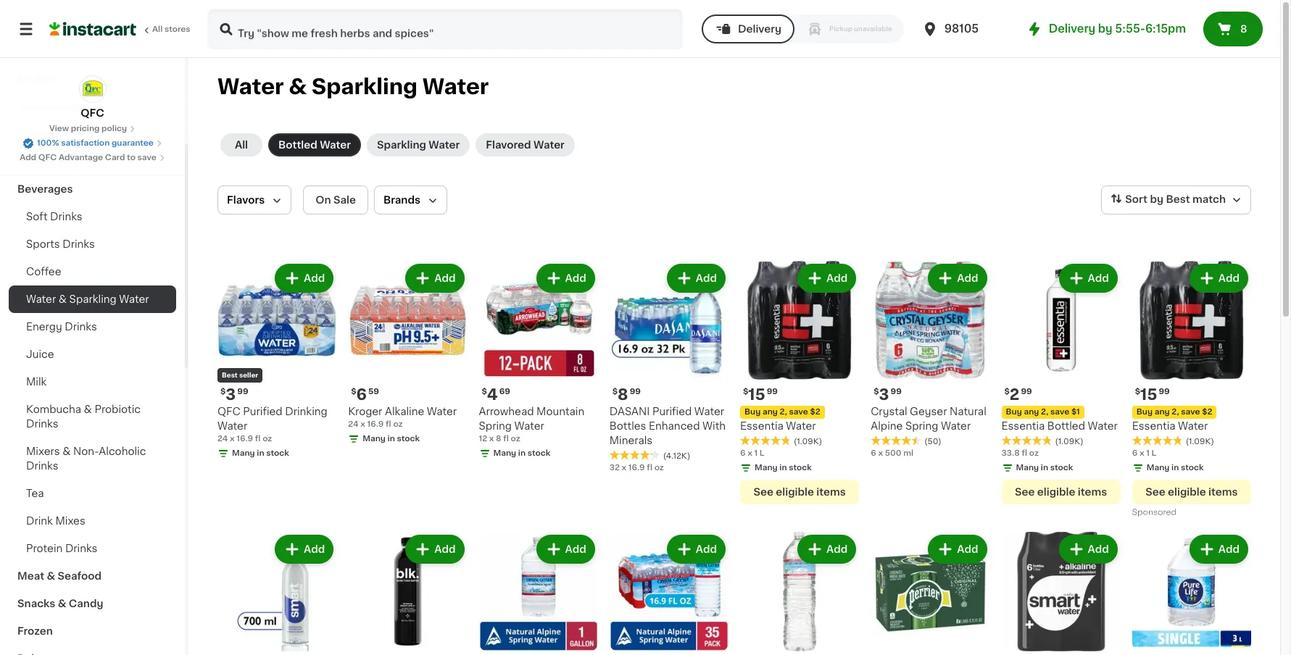 Task type: locate. For each thing, give the bounding box(es) containing it.
drinks for protein drinks
[[65, 544, 98, 554]]

bottles
[[610, 422, 647, 432]]

2 3 from the left
[[880, 388, 890, 403]]

1 vertical spatial qfc
[[38, 154, 57, 162]]

qfc
[[81, 108, 104, 118], [38, 154, 57, 162], [218, 407, 241, 417]]

1 horizontal spatial (1.09k)
[[1056, 438, 1084, 446]]

& left 'candy'
[[58, 599, 66, 609]]

2 horizontal spatial 16.9
[[629, 464, 645, 472]]

tea link
[[9, 480, 176, 508]]

1 15 from the left
[[749, 388, 766, 403]]

produce
[[17, 129, 62, 139]]

0 horizontal spatial essentia water
[[741, 422, 817, 432]]

69
[[500, 388, 511, 396]]

0 horizontal spatial purified
[[243, 407, 283, 417]]

1 vertical spatial 16.9
[[237, 435, 253, 443]]

0 horizontal spatial (1.09k)
[[794, 438, 823, 446]]

$ 4 69
[[482, 388, 511, 403]]

milk
[[26, 377, 47, 387]]

2 horizontal spatial items
[[1209, 488, 1239, 498]]

2 vertical spatial sparkling
[[69, 295, 117, 305]]

see inside product group
[[1016, 488, 1035, 498]]

5 99 from the left
[[1022, 388, 1033, 396]]

seafood
[[58, 572, 102, 582]]

2 purified from the left
[[653, 407, 692, 417]]

1 horizontal spatial l
[[1152, 450, 1157, 458]]

2 see eligible items from the left
[[1016, 488, 1108, 498]]

0 horizontal spatial 6 x 1 l
[[741, 450, 765, 458]]

qfc inside add qfc advantage card to save link
[[38, 154, 57, 162]]

0 horizontal spatial see
[[754, 488, 774, 498]]

1 horizontal spatial 24
[[348, 421, 359, 429]]

fl right 12 on the left
[[504, 435, 509, 443]]

& inside water & sparkling water link
[[59, 295, 67, 305]]

1 horizontal spatial purified
[[653, 407, 692, 417]]

bottled right all link
[[279, 140, 318, 150]]

$2
[[811, 409, 821, 417], [1203, 409, 1213, 417]]

0 vertical spatial qfc
[[81, 108, 104, 118]]

3 up the crystal
[[880, 388, 890, 403]]

1 vertical spatial best
[[222, 372, 238, 379]]

$ inside $ 2 99
[[1005, 388, 1010, 396]]

2 $ 15 99 from the left
[[1136, 388, 1171, 403]]

buy inside product group
[[1007, 409, 1023, 417]]

recipes
[[17, 74, 60, 84]]

2 horizontal spatial eligible
[[1169, 488, 1207, 498]]

pricing
[[71, 125, 100, 133]]

$ 15 99 for 3rd see eligible items button from the right
[[744, 388, 778, 403]]

0 horizontal spatial see eligible items button
[[741, 480, 860, 505]]

buy any 2, save $2
[[745, 409, 821, 417], [1137, 409, 1213, 417]]

any
[[763, 409, 778, 417], [1025, 409, 1040, 417], [1155, 409, 1171, 417]]

add
[[20, 154, 36, 162], [304, 273, 325, 284], [435, 273, 456, 284], [565, 273, 587, 284], [696, 273, 717, 284], [827, 273, 848, 284], [958, 273, 979, 284], [1088, 273, 1110, 284], [1219, 273, 1240, 284], [304, 545, 325, 555], [435, 545, 456, 555], [565, 545, 587, 555], [696, 545, 717, 555], [827, 545, 848, 555], [958, 545, 979, 555], [1088, 545, 1110, 555], [1219, 545, 1240, 555]]

0 horizontal spatial essentia
[[741, 422, 784, 432]]

drinks for sports drinks
[[63, 239, 95, 250]]

1 purified from the left
[[243, 407, 283, 417]]

0 horizontal spatial buy any 2, save $2
[[745, 409, 821, 417]]

water & sparkling water up bottled water link
[[218, 76, 489, 97]]

1 6 x 1 l from the left
[[741, 450, 765, 458]]

3 see eligible items from the left
[[1146, 488, 1239, 498]]

2 spring from the left
[[906, 422, 939, 432]]

& left non-
[[63, 447, 71, 457]]

1 horizontal spatial buy
[[1007, 409, 1023, 417]]

match
[[1193, 195, 1227, 205]]

6 x 1 l
[[741, 450, 765, 458], [1133, 450, 1157, 458]]

stores
[[165, 25, 191, 33]]

0 vertical spatial all
[[152, 25, 163, 33]]

3 down the best seller in the left of the page
[[226, 388, 236, 403]]

spring inside crystal geyser natural alpine spring water
[[906, 422, 939, 432]]

by left 5:55- on the right top
[[1099, 23, 1113, 34]]

0 horizontal spatial qfc
[[38, 154, 57, 162]]

16.9 right 32 at the left
[[629, 464, 645, 472]]

1 horizontal spatial 15
[[1141, 388, 1158, 403]]

delivery button
[[702, 15, 795, 44]]

1 l from the left
[[760, 450, 765, 458]]

1 horizontal spatial $ 3 99
[[874, 388, 902, 403]]

see eligible items button
[[741, 480, 860, 505], [1002, 480, 1121, 505], [1133, 480, 1252, 505]]

3 essentia from the left
[[1133, 422, 1176, 432]]

3 see from the left
[[1146, 488, 1166, 498]]

water inside crystal geyser natural alpine spring water
[[942, 422, 971, 432]]

& down milk link
[[84, 405, 92, 415]]

$ 15 99
[[744, 388, 778, 403], [1136, 388, 1171, 403]]

view pricing policy link
[[49, 123, 136, 135]]

3 99 from the left
[[767, 388, 778, 396]]

6:15pm
[[1146, 23, 1187, 34]]

2,
[[780, 409, 788, 417], [1042, 409, 1049, 417], [1173, 409, 1180, 417]]

1 horizontal spatial 16.9
[[367, 421, 384, 429]]

1 2, from the left
[[780, 409, 788, 417]]

kombucha
[[26, 405, 81, 415]]

2 items from the left
[[1079, 488, 1108, 498]]

1 $ 3 99 from the left
[[221, 388, 248, 403]]

1 1 from the left
[[755, 450, 758, 458]]

0 vertical spatial 8
[[1241, 24, 1248, 34]]

2 1 from the left
[[1147, 450, 1150, 458]]

0 horizontal spatial 1
[[755, 450, 758, 458]]

2 l from the left
[[1152, 450, 1157, 458]]

& down the '100%' on the left
[[48, 157, 57, 167]]

fl inside arrowhead mountain spring water 12 x 8 fl oz
[[504, 435, 509, 443]]

fl down seller
[[255, 435, 261, 443]]

& inside the meat & seafood link
[[47, 572, 55, 582]]

buy any 2, save $2 for 3rd see eligible items button from the right
[[745, 409, 821, 417]]

& inside mixers & non-alcoholic drinks
[[63, 447, 71, 457]]

$ inside $ 4 69
[[482, 388, 487, 396]]

2, inside product group
[[1042, 409, 1049, 417]]

water & sparkling water inside water & sparkling water link
[[26, 295, 149, 305]]

0 horizontal spatial best
[[222, 372, 238, 379]]

eligible for 2nd see eligible items button from right
[[1038, 488, 1076, 498]]

16.9 down seller
[[237, 435, 253, 443]]

1 horizontal spatial items
[[1079, 488, 1108, 498]]

items for first see eligible items button from the right
[[1209, 488, 1239, 498]]

essentia for first see eligible items button from the right
[[1133, 422, 1176, 432]]

1 buy from the left
[[745, 409, 761, 417]]

best seller
[[222, 372, 258, 379]]

bottled
[[279, 140, 318, 150], [1048, 422, 1086, 432]]

water & sparkling water link
[[9, 286, 176, 313]]

1 vertical spatial water & sparkling water
[[26, 295, 149, 305]]

0 vertical spatial best
[[1167, 195, 1191, 205]]

1 horizontal spatial essentia
[[1002, 422, 1046, 432]]

energy
[[26, 322, 62, 332]]

meat & seafood
[[17, 572, 102, 582]]

0 horizontal spatial 2,
[[780, 409, 788, 417]]

buy for 3rd see eligible items button from the right
[[745, 409, 761, 417]]

sparkling
[[312, 76, 418, 97], [377, 140, 427, 150], [69, 295, 117, 305]]

24 inside qfc purified drinking water 24 x 16.9 fl oz
[[218, 435, 228, 443]]

best for best seller
[[222, 372, 238, 379]]

$ 3 99 for crystal geyser natural alpine spring water
[[874, 388, 902, 403]]

1 horizontal spatial by
[[1151, 195, 1164, 205]]

1 $ from the left
[[221, 388, 226, 396]]

0 horizontal spatial l
[[760, 450, 765, 458]]

15 for 3rd see eligible items button from the right
[[749, 388, 766, 403]]

see
[[754, 488, 774, 498], [1016, 488, 1035, 498], [1146, 488, 1166, 498]]

2 horizontal spatial buy
[[1137, 409, 1153, 417]]

& for the meat & seafood link at the left of the page
[[47, 572, 55, 582]]

2 99 from the left
[[630, 388, 641, 396]]

4 $ from the left
[[613, 388, 618, 396]]

thanksgiving link
[[9, 93, 176, 120]]

$2 for 3rd see eligible items button from the right
[[811, 409, 821, 417]]

1 horizontal spatial spring
[[906, 422, 939, 432]]

delivery for delivery by 5:55-6:15pm
[[1049, 23, 1096, 34]]

delivery inside button
[[738, 24, 782, 34]]

l
[[760, 450, 765, 458], [1152, 450, 1157, 458]]

items inside product group
[[1079, 488, 1108, 498]]

drinks down water & sparkling water link
[[65, 322, 97, 332]]

2 vertical spatial 8
[[496, 435, 502, 443]]

water inside the dasani purified water bottles enhanced with minerals
[[695, 407, 725, 417]]

1 buy any 2, save $2 from the left
[[745, 409, 821, 417]]

eligible
[[776, 488, 815, 498], [1038, 488, 1076, 498], [1169, 488, 1207, 498]]

eligible for 3rd see eligible items button from the right
[[776, 488, 815, 498]]

water inside arrowhead mountain spring water 12 x 8 fl oz
[[515, 422, 545, 432]]

all for all stores
[[152, 25, 163, 33]]

1 vertical spatial 24
[[218, 435, 228, 443]]

2 6 x 1 l from the left
[[1133, 450, 1157, 458]]

purified up enhanced
[[653, 407, 692, 417]]

1 horizontal spatial any
[[1025, 409, 1040, 417]]

None search field
[[207, 9, 683, 49]]

2 horizontal spatial 2,
[[1173, 409, 1180, 417]]

2 horizontal spatial essentia
[[1133, 422, 1176, 432]]

see eligible items for first see eligible items button from the right
[[1146, 488, 1239, 498]]

0 vertical spatial by
[[1099, 23, 1113, 34]]

mixes
[[55, 516, 85, 527]]

1 horizontal spatial 2,
[[1042, 409, 1049, 417]]

99 inside $ 8 99
[[630, 388, 641, 396]]

2 eligible from the left
[[1038, 488, 1076, 498]]

2 horizontal spatial see
[[1146, 488, 1166, 498]]

product group containing 4
[[479, 261, 598, 463]]

protein
[[26, 544, 63, 554]]

2 (1.09k) from the left
[[1056, 438, 1084, 446]]

1 horizontal spatial water & sparkling water
[[218, 76, 489, 97]]

in
[[388, 435, 395, 443], [257, 450, 264, 458], [519, 450, 526, 458], [780, 464, 788, 472], [1042, 464, 1049, 472], [1172, 464, 1180, 472]]

0 horizontal spatial bottled
[[279, 140, 318, 150]]

1 horizontal spatial best
[[1167, 195, 1191, 205]]

6 99 from the left
[[1160, 388, 1171, 396]]

1 horizontal spatial eligible
[[1038, 488, 1076, 498]]

qfc for qfc
[[81, 108, 104, 118]]

2 vertical spatial qfc
[[218, 407, 241, 417]]

0 horizontal spatial by
[[1099, 23, 1113, 34]]

x inside qfc purified drinking water 24 x 16.9 fl oz
[[230, 435, 235, 443]]

items
[[817, 488, 846, 498], [1079, 488, 1108, 498], [1209, 488, 1239, 498]]

1 items from the left
[[817, 488, 846, 498]]

fl down the alkaline
[[386, 421, 392, 429]]

essentia
[[741, 422, 784, 432], [1002, 422, 1046, 432], [1133, 422, 1176, 432]]

any inside product group
[[1025, 409, 1040, 417]]

essentia water for first see eligible items button from the right
[[1133, 422, 1209, 432]]

1 horizontal spatial bottled
[[1048, 422, 1086, 432]]

2 horizontal spatial any
[[1155, 409, 1171, 417]]

product group containing 2
[[1002, 261, 1121, 505]]

dairy & eggs link
[[9, 148, 176, 176]]

1 horizontal spatial buy any 2, save $2
[[1137, 409, 1213, 417]]

6 x 500 ml
[[871, 450, 914, 458]]

mixers & non-alcoholic drinks link
[[9, 438, 176, 480]]

drinks up the sports drinks
[[50, 212, 82, 222]]

qfc logo image
[[79, 75, 106, 103]]

1 horizontal spatial see eligible items button
[[1002, 480, 1121, 505]]

eligible for first see eligible items button from the right
[[1169, 488, 1207, 498]]

$ 3 99 up the crystal
[[874, 388, 902, 403]]

1 (1.09k) from the left
[[794, 438, 823, 446]]

spring inside arrowhead mountain spring water 12 x 8 fl oz
[[479, 422, 512, 432]]

15 for first see eligible items button from the right
[[1141, 388, 1158, 403]]

drinks down kombucha
[[26, 419, 58, 429]]

purified
[[243, 407, 283, 417], [653, 407, 692, 417]]

essentia water
[[741, 422, 817, 432], [1133, 422, 1209, 432]]

0 vertical spatial 16.9
[[367, 421, 384, 429]]

instacart logo image
[[49, 20, 136, 38]]

qfc inside qfc link
[[81, 108, 104, 118]]

& inside kombucha & probiotic drinks
[[84, 405, 92, 415]]

best inside field
[[1167, 195, 1191, 205]]

dasani purified water bottles enhanced with minerals
[[610, 407, 726, 446]]

3 eligible from the left
[[1169, 488, 1207, 498]]

juice link
[[9, 341, 176, 369]]

all up flavors
[[235, 140, 248, 150]]

1 horizontal spatial 1
[[1147, 450, 1150, 458]]

0 horizontal spatial delivery
[[738, 24, 782, 34]]

0 horizontal spatial water & sparkling water
[[26, 295, 149, 305]]

0 horizontal spatial $ 15 99
[[744, 388, 778, 403]]

see eligible items for 2nd see eligible items button from right
[[1016, 488, 1108, 498]]

24 down kroger
[[348, 421, 359, 429]]

24 inside kroger alkaline water 24 x 16.9 fl oz
[[348, 421, 359, 429]]

2 buy any 2, save $2 from the left
[[1137, 409, 1213, 417]]

1 horizontal spatial 6 x 1 l
[[1133, 450, 1157, 458]]

0 horizontal spatial 24
[[218, 435, 228, 443]]

satisfaction
[[61, 139, 110, 147]]

dairy & eggs
[[17, 157, 85, 167]]

sponsored badge image
[[1133, 509, 1177, 517]]

24 down the best seller in the left of the page
[[218, 435, 228, 443]]

& inside snacks & candy link
[[58, 599, 66, 609]]

& up energy drinks
[[59, 295, 67, 305]]

1 horizontal spatial all
[[235, 140, 248, 150]]

snacks & candy link
[[9, 590, 176, 618]]

1 vertical spatial bottled
[[1048, 422, 1086, 432]]

0 horizontal spatial all
[[152, 25, 163, 33]]

drinking
[[285, 407, 328, 417]]

bottled water
[[279, 140, 351, 150]]

7 $ from the left
[[1005, 388, 1010, 396]]

3 items from the left
[[1209, 488, 1239, 498]]

1 horizontal spatial see eligible items
[[1016, 488, 1108, 498]]

essentia water for 3rd see eligible items button from the right
[[741, 422, 817, 432]]

all left stores
[[152, 25, 163, 33]]

0 vertical spatial 24
[[348, 421, 359, 429]]

1 horizontal spatial delivery
[[1049, 23, 1096, 34]]

fl inside qfc purified drinking water 24 x 16.9 fl oz
[[255, 435, 261, 443]]

& for dairy & eggs link
[[48, 157, 57, 167]]

6 left "500"
[[871, 450, 877, 458]]

all stores link
[[49, 9, 192, 49]]

drinks for energy drinks
[[65, 322, 97, 332]]

arrowhead
[[479, 407, 534, 417]]

0 horizontal spatial any
[[763, 409, 778, 417]]

oz inside kroger alkaline water 24 x 16.9 fl oz
[[393, 421, 403, 429]]

1 vertical spatial all
[[235, 140, 248, 150]]

& for water & sparkling water link
[[59, 295, 67, 305]]

essentia inside product group
[[1002, 422, 1046, 432]]

16.9 down kroger
[[367, 421, 384, 429]]

&
[[289, 76, 307, 97], [48, 157, 57, 167], [59, 295, 67, 305], [84, 405, 92, 415], [63, 447, 71, 457], [47, 572, 55, 582], [58, 599, 66, 609]]

0 horizontal spatial items
[[817, 488, 846, 498]]

by for delivery
[[1099, 23, 1113, 34]]

drinks up seafood
[[65, 544, 98, 554]]

$ 3 99
[[221, 388, 248, 403], [874, 388, 902, 403]]

1
[[755, 450, 758, 458], [1147, 450, 1150, 458]]

(50)
[[925, 438, 942, 446]]

3 2, from the left
[[1173, 409, 1180, 417]]

1 $2 from the left
[[811, 409, 821, 417]]

drinks down mixers
[[26, 461, 58, 472]]

3 buy from the left
[[1137, 409, 1153, 417]]

guarantee
[[112, 139, 154, 147]]

3 any from the left
[[1155, 409, 1171, 417]]

add qfc advantage card to save
[[20, 154, 157, 162]]

2 horizontal spatial qfc
[[218, 407, 241, 417]]

2, for 3rd see eligible items button from the right
[[780, 409, 788, 417]]

product group containing 6
[[348, 261, 468, 448]]

see eligible items inside product group
[[1016, 488, 1108, 498]]

spring up 12 on the left
[[479, 422, 512, 432]]

1 essentia from the left
[[741, 422, 784, 432]]

2 any from the left
[[1025, 409, 1040, 417]]

0 horizontal spatial 3
[[226, 388, 236, 403]]

0 horizontal spatial $2
[[811, 409, 821, 417]]

by inside field
[[1151, 195, 1164, 205]]

any for first see eligible items button from the right
[[1155, 409, 1171, 417]]

0 horizontal spatial buy
[[745, 409, 761, 417]]

water & sparkling water
[[218, 76, 489, 97], [26, 295, 149, 305]]

spring down geyser
[[906, 422, 939, 432]]

best match
[[1167, 195, 1227, 205]]

3 $ from the left
[[482, 388, 487, 396]]

2 $ from the left
[[351, 388, 357, 396]]

1 3 from the left
[[226, 388, 236, 403]]

x inside arrowhead mountain spring water 12 x 8 fl oz
[[490, 435, 494, 443]]

(1.09k) for first see eligible items button from the right
[[1187, 438, 1215, 446]]

drinks for soft drinks
[[50, 212, 82, 222]]

$ 3 99 down the best seller in the left of the page
[[221, 388, 248, 403]]

best left match
[[1167, 195, 1191, 205]]

1 horizontal spatial $ 15 99
[[1136, 388, 1171, 403]]

best left seller
[[222, 372, 238, 379]]

1 see from the left
[[754, 488, 774, 498]]

2 see from the left
[[1016, 488, 1035, 498]]

1 vertical spatial 8
[[618, 388, 629, 403]]

by right sort
[[1151, 195, 1164, 205]]

many
[[363, 435, 386, 443], [232, 450, 255, 458], [494, 450, 517, 458], [755, 464, 778, 472], [1017, 464, 1040, 472], [1147, 464, 1170, 472]]

kombucha & probiotic drinks link
[[9, 396, 176, 438]]

1 any from the left
[[763, 409, 778, 417]]

2 2, from the left
[[1042, 409, 1049, 417]]

2 see eligible items button from the left
[[1002, 480, 1121, 505]]

0 horizontal spatial 15
[[749, 388, 766, 403]]

1 spring from the left
[[479, 422, 512, 432]]

eggs
[[59, 157, 85, 167]]

qfc up "view pricing policy" link
[[81, 108, 104, 118]]

0 vertical spatial bottled
[[279, 140, 318, 150]]

1 horizontal spatial 8
[[618, 388, 629, 403]]

2 essentia water from the left
[[1133, 422, 1209, 432]]

2 horizontal spatial see eligible items
[[1146, 488, 1239, 498]]

bottled inside product group
[[1048, 422, 1086, 432]]

1 vertical spatial by
[[1151, 195, 1164, 205]]

recipes link
[[9, 65, 176, 93]]

2 essentia from the left
[[1002, 422, 1046, 432]]

1 essentia water from the left
[[741, 422, 817, 432]]

& inside dairy & eggs link
[[48, 157, 57, 167]]

1 horizontal spatial qfc
[[81, 108, 104, 118]]

purified inside qfc purified drinking water 24 x 16.9 fl oz
[[243, 407, 283, 417]]

1 for first see eligible items button from the right
[[1147, 450, 1150, 458]]

fl
[[386, 421, 392, 429], [255, 435, 261, 443], [504, 435, 509, 443], [1022, 450, 1028, 458], [647, 464, 653, 472]]

qfc down the best seller in the left of the page
[[218, 407, 241, 417]]

oz
[[393, 421, 403, 429], [263, 435, 272, 443], [511, 435, 521, 443], [1030, 450, 1039, 458], [655, 464, 664, 472]]

sale
[[334, 195, 356, 205]]

0 horizontal spatial $ 3 99
[[221, 388, 248, 403]]

1 horizontal spatial 3
[[880, 388, 890, 403]]

2 buy from the left
[[1007, 409, 1023, 417]]

3 (1.09k) from the left
[[1187, 438, 1215, 446]]

l for first see eligible items button from the right
[[1152, 450, 1157, 458]]

purified down seller
[[243, 407, 283, 417]]

& for snacks & candy link
[[58, 599, 66, 609]]

oz inside arrowhead mountain spring water 12 x 8 fl oz
[[511, 435, 521, 443]]

qfc inside qfc purified drinking water 24 x 16.9 fl oz
[[218, 407, 241, 417]]

2 $ 3 99 from the left
[[874, 388, 902, 403]]

2 15 from the left
[[1141, 388, 1158, 403]]

0 horizontal spatial 16.9
[[237, 435, 253, 443]]

1 horizontal spatial essentia water
[[1133, 422, 1209, 432]]

2 $2 from the left
[[1203, 409, 1213, 417]]

0 horizontal spatial 8
[[496, 435, 502, 443]]

product group
[[218, 261, 337, 463], [348, 261, 468, 448], [479, 261, 598, 463], [610, 261, 729, 475], [741, 261, 860, 505], [871, 261, 991, 460], [1002, 261, 1121, 505], [1133, 261, 1252, 521], [218, 533, 337, 656], [348, 533, 468, 656], [479, 533, 598, 656], [610, 533, 729, 656], [741, 533, 860, 656], [871, 533, 991, 656], [1002, 533, 1121, 656], [1133, 533, 1252, 656]]

1 eligible from the left
[[776, 488, 815, 498]]

purified inside the dasani purified water bottles enhanced with minerals
[[653, 407, 692, 417]]

water inside kroger alkaline water 24 x 16.9 fl oz
[[427, 407, 457, 417]]

qfc down the '100%' on the left
[[38, 154, 57, 162]]

1 horizontal spatial see
[[1016, 488, 1035, 498]]

1 see eligible items from the left
[[754, 488, 846, 498]]

0 horizontal spatial spring
[[479, 422, 512, 432]]

drinks down soft drinks link
[[63, 239, 95, 250]]

0 horizontal spatial eligible
[[776, 488, 815, 498]]

2 horizontal spatial (1.09k)
[[1187, 438, 1215, 446]]

★★★★★
[[741, 436, 791, 446], [741, 436, 791, 446], [871, 436, 922, 446], [871, 436, 922, 446], [1002, 436, 1053, 446], [1002, 436, 1053, 446], [1133, 436, 1184, 446], [1133, 436, 1184, 446], [610, 451, 661, 461], [610, 451, 661, 461]]

water & sparkling water up energy drinks link
[[26, 295, 149, 305]]

99
[[237, 388, 248, 396], [630, 388, 641, 396], [767, 388, 778, 396], [891, 388, 902, 396], [1022, 388, 1033, 396], [1160, 388, 1171, 396]]

32 x 16.9 fl oz
[[610, 464, 664, 472]]

delivery
[[1049, 23, 1096, 34], [738, 24, 782, 34]]

6 left 59
[[357, 388, 367, 403]]

2 horizontal spatial see eligible items button
[[1133, 480, 1252, 505]]

1 horizontal spatial $2
[[1203, 409, 1213, 417]]

bottled down $1
[[1048, 422, 1086, 432]]

& right meat
[[47, 572, 55, 582]]

3 for qfc purified drinking water
[[226, 388, 236, 403]]

beverages link
[[9, 176, 176, 203]]

1 $ 15 99 from the left
[[744, 388, 778, 403]]

0 horizontal spatial see eligible items
[[754, 488, 846, 498]]

water inside qfc purified drinking water 24 x 16.9 fl oz
[[218, 422, 248, 432]]



Task type: vqa. For each thing, say whether or not it's contained in the screenshot.
5th Redeem button from the bottom of the page
no



Task type: describe. For each thing, give the bounding box(es) containing it.
6 up sponsored badge image
[[1133, 450, 1138, 458]]

snacks
[[17, 599, 55, 609]]

coffee
[[26, 267, 61, 277]]

fl inside kroger alkaline water 24 x 16.9 fl oz
[[386, 421, 392, 429]]

& up bottled water link
[[289, 76, 307, 97]]

sports drinks
[[26, 239, 95, 250]]

delivery for delivery
[[738, 24, 782, 34]]

12
[[479, 435, 488, 443]]

33.8 fl oz
[[1002, 450, 1039, 458]]

frozen
[[17, 627, 53, 637]]

save for first see eligible items button from the right
[[1182, 409, 1201, 417]]

& for kombucha & probiotic drinks link
[[84, 405, 92, 415]]

geyser
[[910, 407, 948, 417]]

seller
[[239, 372, 258, 379]]

minerals
[[610, 436, 653, 446]]

x inside kroger alkaline water 24 x 16.9 fl oz
[[361, 421, 366, 429]]

3 for crystal geyser natural alpine spring water
[[880, 388, 890, 403]]

to
[[127, 154, 136, 162]]

alkaline
[[385, 407, 425, 417]]

$ inside $ 8 99
[[613, 388, 618, 396]]

by for sort
[[1151, 195, 1164, 205]]

bottled water link
[[268, 133, 361, 157]]

sort
[[1126, 195, 1148, 205]]

non-
[[73, 447, 99, 457]]

purified for qfc
[[243, 407, 283, 417]]

alcoholic
[[99, 447, 146, 457]]

mixers & non-alcoholic drinks
[[26, 447, 146, 472]]

fl down minerals
[[647, 464, 653, 472]]

coffee link
[[9, 258, 176, 286]]

buy for 2nd see eligible items button from right
[[1007, 409, 1023, 417]]

any for 3rd see eligible items button from the right
[[763, 409, 778, 417]]

33.8
[[1002, 450, 1021, 458]]

see eligible items for 3rd see eligible items button from the right
[[754, 488, 846, 498]]

1 vertical spatial sparkling
[[377, 140, 427, 150]]

$ 2 99
[[1005, 388, 1033, 403]]

items for 3rd see eligible items button from the right
[[817, 488, 846, 498]]

crystal geyser natural alpine spring water
[[871, 407, 987, 432]]

mountain
[[537, 407, 585, 417]]

2, for 2nd see eligible items button from right
[[1042, 409, 1049, 417]]

6 x 1 l for 3rd see eligible items button from the right
[[741, 450, 765, 458]]

all stores
[[152, 25, 191, 33]]

service type group
[[702, 15, 904, 44]]

98105 button
[[922, 9, 1009, 49]]

see for 3rd see eligible items button from the right
[[754, 488, 774, 498]]

dairy
[[17, 157, 46, 167]]

all for all
[[235, 140, 248, 150]]

2
[[1010, 388, 1020, 403]]

kroger alkaline water 24 x 16.9 fl oz
[[348, 407, 457, 429]]

essentia for 2nd see eligible items button from right
[[1002, 422, 1046, 432]]

flavored water link
[[476, 133, 575, 157]]

view pricing policy
[[49, 125, 127, 133]]

save for 2nd see eligible items button from right
[[1051, 409, 1070, 417]]

$ 6 59
[[351, 388, 379, 403]]

natural
[[950, 407, 987, 417]]

beverages
[[17, 184, 73, 194]]

0 vertical spatial sparkling
[[312, 76, 418, 97]]

essentia bottled water
[[1002, 422, 1118, 432]]

product group containing 8
[[610, 261, 729, 475]]

energy drinks link
[[9, 313, 176, 341]]

32
[[610, 464, 620, 472]]

on sale
[[316, 195, 356, 205]]

(1.09k) for 3rd see eligible items button from the right
[[794, 438, 823, 446]]

100% satisfaction guarantee
[[37, 139, 154, 147]]

soft drinks
[[26, 212, 82, 222]]

2 vertical spatial 16.9
[[629, 464, 645, 472]]

oz inside qfc purified drinking water 24 x 16.9 fl oz
[[263, 435, 272, 443]]

drinks inside kombucha & probiotic drinks
[[26, 419, 58, 429]]

500
[[885, 450, 902, 458]]

6 x 1 l for first see eligible items button from the right
[[1133, 450, 1157, 458]]

5 $ from the left
[[744, 388, 749, 396]]

delivery by 5:55-6:15pm
[[1049, 23, 1187, 34]]

on sale button
[[303, 186, 368, 215]]

juice
[[26, 350, 54, 360]]

kroger
[[348, 407, 383, 417]]

view
[[49, 125, 69, 133]]

Search field
[[209, 10, 682, 48]]

6 $ from the left
[[874, 388, 880, 396]]

frozen link
[[9, 618, 176, 646]]

probiotic
[[95, 405, 141, 415]]

0 vertical spatial water & sparkling water
[[218, 76, 489, 97]]

8 inside arrowhead mountain spring water 12 x 8 fl oz
[[496, 435, 502, 443]]

soft drinks link
[[9, 203, 176, 231]]

flavors
[[227, 195, 265, 205]]

any for 2nd see eligible items button from right
[[1025, 409, 1040, 417]]

99 inside $ 2 99
[[1022, 388, 1033, 396]]

(1.09k) for 2nd see eligible items button from right
[[1056, 438, 1084, 446]]

kombucha & probiotic drinks
[[26, 405, 141, 429]]

fl right 33.8
[[1022, 450, 1028, 458]]

4 99 from the left
[[891, 388, 902, 396]]

$ 15 99 for first see eligible items button from the right
[[1136, 388, 1171, 403]]

arrowhead mountain spring water 12 x 8 fl oz
[[479, 407, 585, 443]]

buy for first see eligible items button from the right
[[1137, 409, 1153, 417]]

alpine
[[871, 422, 903, 432]]

$ 3 99 for qfc purified drinking water
[[221, 388, 248, 403]]

$2 for first see eligible items button from the right
[[1203, 409, 1213, 417]]

5:55-
[[1116, 23, 1146, 34]]

flavored water
[[486, 140, 565, 150]]

qfc for qfc purified drinking water 24 x 16.9 fl oz
[[218, 407, 241, 417]]

save for 3rd see eligible items button from the right
[[790, 409, 809, 417]]

16.9 inside qfc purified drinking water 24 x 16.9 fl oz
[[237, 435, 253, 443]]

$1
[[1072, 409, 1081, 417]]

meat & seafood link
[[9, 563, 176, 590]]

brands
[[384, 195, 421, 205]]

see for first see eligible items button from the right
[[1146, 488, 1166, 498]]

milk link
[[9, 369, 176, 396]]

purified for dasani
[[653, 407, 692, 417]]

& for mixers & non-alcoholic drinks link
[[63, 447, 71, 457]]

tea
[[26, 489, 44, 499]]

buy any 2, save $2 for first see eligible items button from the right
[[1137, 409, 1213, 417]]

59
[[369, 388, 379, 396]]

drink mixes
[[26, 516, 85, 527]]

$ inside $ 6 59
[[351, 388, 357, 396]]

delivery by 5:55-6:15pm link
[[1026, 20, 1187, 38]]

l for 3rd see eligible items button from the right
[[760, 450, 765, 458]]

items for 2nd see eligible items button from right
[[1079, 488, 1108, 498]]

drinks inside mixers & non-alcoholic drinks
[[26, 461, 58, 472]]

2, for first see eligible items button from the right
[[1173, 409, 1180, 417]]

see for 2nd see eligible items button from right
[[1016, 488, 1035, 498]]

crystal
[[871, 407, 908, 417]]

16.9 inside kroger alkaline water 24 x 16.9 fl oz
[[367, 421, 384, 429]]

1 see eligible items button from the left
[[741, 480, 860, 505]]

soft
[[26, 212, 48, 222]]

best for best match
[[1167, 195, 1191, 205]]

sparkling water link
[[367, 133, 470, 157]]

with
[[703, 422, 726, 432]]

brands button
[[374, 186, 448, 215]]

8 inside button
[[1241, 24, 1248, 34]]

8 $ from the left
[[1136, 388, 1141, 396]]

essentia for 3rd see eligible items button from the right
[[741, 422, 784, 432]]

Best match Sort by field
[[1102, 186, 1252, 215]]

buy any 2, save $1
[[1007, 409, 1081, 417]]

4
[[487, 388, 498, 403]]

thanksgiving
[[17, 102, 87, 112]]

1 for 3rd see eligible items button from the right
[[755, 450, 758, 458]]

policy
[[102, 125, 127, 133]]

3 see eligible items button from the left
[[1133, 480, 1252, 505]]

1 99 from the left
[[237, 388, 248, 396]]

card
[[105, 154, 125, 162]]

6 right (4.12k)
[[741, 450, 746, 458]]

sparkling water
[[377, 140, 460, 150]]

sports
[[26, 239, 60, 250]]

$ 8 99
[[613, 388, 641, 403]]



